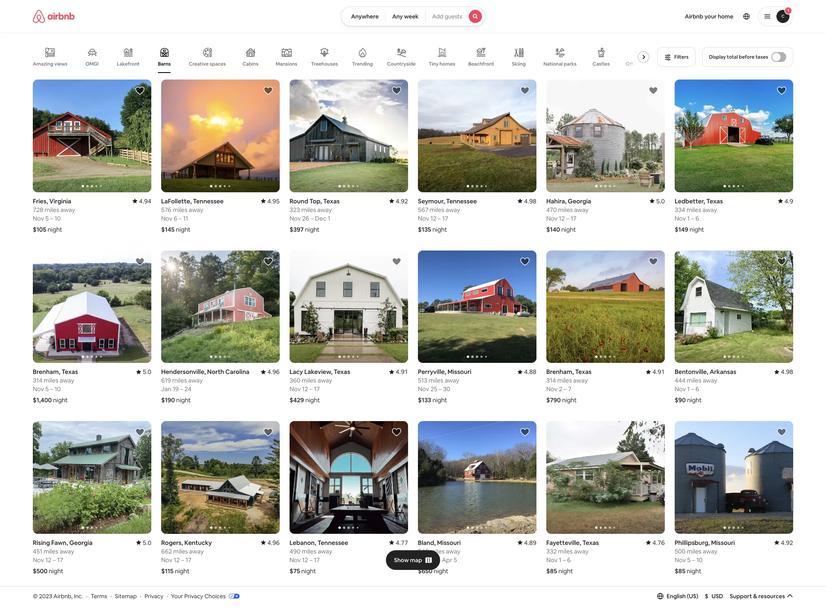 Task type: vqa. For each thing, say whether or not it's contained in the screenshot.
LaFollette, Tennessee 576 miles away Nov 6 – 11 $145 night's Night
yes



Task type: locate. For each thing, give the bounding box(es) containing it.
seymour, tennessee 567 miles away nov 12 – 17 $135 night
[[418, 197, 477, 233]]

night right $1,400
[[53, 396, 68, 404]]

$115
[[161, 567, 174, 575]]

5 up $1,400
[[45, 385, 49, 393]]

national parks
[[544, 61, 577, 67]]

2 314 from the left
[[546, 377, 556, 384]]

1 vertical spatial georgia
[[69, 539, 93, 547]]

4.92 for phillipsburg, missouri 500 miles away nov 5 – 10 $85 night
[[781, 539, 793, 547]]

· left privacy link
[[140, 593, 141, 600]]

missouri right phillipsburg,
[[711, 539, 735, 547]]

– down hahira,
[[566, 214, 569, 222]]

17 for seymour, tennessee
[[442, 214, 448, 222]]

night for bentonville, arkansas 444 miles away nov 1 – 6 $90 night
[[687, 396, 702, 404]]

4.96 for rogers, kentucky 662 miles away nov 12 – 17 $115 night
[[267, 539, 280, 547]]

1 inside ledbetter, texas 334 miles away nov 1 – 6 $149 night
[[687, 214, 690, 222]]

nov inside ledbetter, texas 334 miles away nov 1 – 6 $149 night
[[675, 214, 686, 222]]

away inside bentonville, arkansas 444 miles away nov 1 – 6 $90 night
[[703, 377, 717, 384]]

map
[[410, 557, 422, 564]]

4.96 out of 5 average rating image
[[261, 368, 280, 376]]

7
[[568, 385, 572, 393]]

0 vertical spatial 4.92
[[396, 197, 408, 205]]

– inside perryville, missouri 513 miles away nov 25 – 30 $133 night
[[439, 385, 442, 393]]

12 down rogers,
[[174, 556, 180, 564]]

4.98
[[524, 197, 537, 205], [781, 368, 793, 376]]

– inside bentonville, arkansas 444 miles away nov 1 – 6 $90 night
[[691, 385, 694, 393]]

5 up the $105 at the left top of page
[[45, 214, 49, 222]]

10
[[55, 214, 61, 222], [55, 385, 61, 393], [697, 556, 703, 564]]

texas inside brenham, texas 314 miles away nov 2 – 7 $790 night
[[575, 368, 592, 376]]

1 314 from the left
[[33, 377, 42, 384]]

12 up $140
[[559, 214, 565, 222]]

show map
[[394, 557, 422, 564]]

– down phillipsburg,
[[692, 556, 695, 564]]

miles up 26
[[301, 206, 316, 214]]

night inside bland, missouri 546 miles away mar 31 – apr 5 $650 night
[[434, 567, 448, 575]]

6
[[174, 214, 177, 222], [696, 214, 699, 222], [696, 385, 699, 393], [567, 556, 571, 564]]

miles inside bland, missouri 546 miles away mar 31 – apr 5 $650 night
[[430, 548, 445, 555]]

night inside rising fawn, georgia 451 miles away nov 12 – 17 $500 night
[[49, 567, 63, 575]]

nov down 513
[[418, 385, 429, 393]]

nov for fries, virginia 728 miles away nov 5 – 10 $105 night
[[33, 214, 44, 222]]

add to wishlist: phillipsburg, missouri image
[[777, 428, 787, 437]]

night inside lacy lakeview, texas 360 miles away nov 12 – 17 $429 night
[[305, 396, 320, 404]]

6 for bentonville, arkansas
[[696, 385, 699, 393]]

4.95 out of 5 average rating image
[[261, 197, 280, 205]]

tennessee
[[193, 197, 224, 205], [446, 197, 477, 205], [318, 539, 348, 547]]

nov inside perryville, missouri 513 miles away nov 25 – 30 $133 night
[[418, 385, 429, 393]]

tennessee inside lafollette, tennessee 576 miles away nov 6 – 11 $145 night
[[193, 197, 224, 205]]

4.98 for bentonville, arkansas 444 miles away nov 1 – 6 $90 night
[[781, 368, 793, 376]]

2 brenham, from the left
[[546, 368, 574, 376]]

– inside 'brenham, texas 314 miles away nov 5 – 10 $1,400 night'
[[50, 385, 53, 393]]

missouri
[[448, 368, 471, 376], [437, 539, 461, 547], [711, 539, 735, 547]]

17
[[442, 214, 448, 222], [571, 214, 577, 222], [314, 385, 320, 393], [57, 556, 63, 564], [186, 556, 191, 564], [314, 556, 320, 564]]

away inside rogers, kentucky 662 miles away nov 12 – 17 $115 night
[[189, 548, 204, 555]]

314 for nov 5 – 10
[[33, 377, 42, 384]]

display
[[709, 54, 726, 60]]

nov down 360
[[290, 385, 301, 393]]

miles inside phillipsburg, missouri 500 miles away nov 5 – 10 $85 night
[[687, 548, 702, 555]]

$85
[[546, 567, 557, 575], [675, 567, 686, 575]]

314 up $1,400
[[33, 377, 42, 384]]

10 for $105
[[55, 214, 61, 222]]

countryside
[[387, 61, 416, 67]]

ledbetter, texas 334 miles away nov 1 – 6 $149 night
[[675, 197, 723, 233]]

miles for ledbetter, texas 334 miles away nov 1 – 6 $149 night
[[687, 206, 701, 214]]

group containing amazing views
[[33, 41, 654, 73]]

nov inside seymour, tennessee 567 miles away nov 12 – 17 $135 night
[[418, 214, 429, 222]]

1 inside "fayetteville, texas 332 miles away nov 1 – 6 $85 night"
[[559, 556, 562, 564]]

nov down 567
[[418, 214, 429, 222]]

10 inside fries, virginia 728 miles away nov 5 – 10 $105 night
[[55, 214, 61, 222]]

away for lafollette, tennessee 576 miles away nov 6 – 11 $145 night
[[189, 206, 203, 214]]

5
[[45, 214, 49, 222], [45, 385, 49, 393], [454, 556, 457, 564], [687, 556, 691, 564]]

brenham, texas 314 miles away nov 5 – 10 $1,400 night
[[33, 368, 78, 404]]

0 vertical spatial 10
[[55, 214, 61, 222]]

1 vertical spatial 4.96
[[267, 539, 280, 547]]

night inside perryville, missouri 513 miles away nov 25 – 30 $133 night
[[433, 396, 447, 404]]

10 for $1,400
[[55, 385, 61, 393]]

0 vertical spatial 5.0 out of 5 average rating image
[[650, 197, 665, 205]]

hahira, georgia 470 miles away nov 12 – 17 $140 night
[[546, 197, 591, 233]]

night inside ledbetter, texas 334 miles away nov 1 – 6 $149 night
[[690, 225, 704, 233]]

night right the $105 at the left top of page
[[48, 225, 62, 233]]

missouri inside perryville, missouri 513 miles away nov 25 – 30 $133 night
[[448, 368, 471, 376]]

0 vertical spatial 5.0
[[656, 197, 665, 205]]

phillipsburg, missouri 500 miles away nov 5 – 10 $85 night
[[675, 539, 735, 575]]

5 down phillipsburg,
[[687, 556, 691, 564]]

nov inside fries, virginia 728 miles away nov 5 – 10 $105 night
[[33, 214, 44, 222]]

0 horizontal spatial 4.98
[[524, 197, 537, 205]]

privacy right your
[[184, 593, 203, 600]]

miles for lebanon, tennessee 490 miles away nov 12 – 17 $75 night
[[302, 548, 316, 555]]

12 inside hahira, georgia 470 miles away nov 12 – 17 $140 night
[[559, 214, 565, 222]]

away for phillipsburg, missouri 500 miles away nov 5 – 10 $85 night
[[703, 548, 717, 555]]

away inside lafollette, tennessee 576 miles away nov 6 – 11 $145 night
[[189, 206, 203, 214]]

night down 25
[[433, 396, 447, 404]]

619
[[161, 377, 171, 384]]

add to wishlist: ledbetter, texas image
[[777, 86, 787, 96]]

creative spaces
[[189, 61, 226, 67]]

314 up $790 at the right
[[546, 377, 556, 384]]

miles up $1,400
[[44, 377, 58, 384]]

4.91 left bentonville,
[[653, 368, 665, 376]]

miles up 2
[[557, 377, 572, 384]]

miles inside brenham, texas 314 miles away nov 2 – 7 $790 night
[[557, 377, 572, 384]]

5 inside phillipsburg, missouri 500 miles away nov 5 – 10 $85 night
[[687, 556, 691, 564]]

fries,
[[33, 197, 48, 205]]

1 for bentonville, arkansas 444 miles away nov 1 – 6 $90 night
[[687, 385, 690, 393]]

missouri for 546 miles away
[[437, 539, 461, 547]]

trending
[[352, 61, 373, 67]]

nov for ledbetter, texas 334 miles away nov 1 – 6 $149 night
[[675, 214, 686, 222]]

miles down fayetteville,
[[558, 548, 573, 555]]

4.91 out of 5 average rating image
[[646, 368, 665, 376]]

5.0 left rogers,
[[143, 539, 151, 547]]

away inside lebanon, tennessee 490 miles away nov 12 – 17 $75 night
[[318, 548, 332, 555]]

nov down 451
[[33, 556, 44, 564]]

night inside lafollette, tennessee 576 miles away nov 6 – 11 $145 night
[[176, 225, 191, 233]]

12 for seymour, tennessee
[[431, 214, 437, 222]]

– left 7
[[564, 385, 567, 393]]

1 4.96 from the top
[[267, 368, 280, 376]]

georgia inside hahira, georgia 470 miles away nov 12 – 17 $140 night
[[568, 197, 591, 205]]

home
[[718, 13, 734, 20]]

12 for rogers, kentucky
[[174, 556, 180, 564]]

– inside brenham, texas 314 miles away nov 2 – 7 $790 night
[[564, 385, 567, 393]]

$85 down the "332"
[[546, 567, 557, 575]]

night inside the hendersonville, north carolina 619 miles away jan 19 – 24 $190 night
[[176, 396, 191, 404]]

$85 inside "fayetteville, texas 332 miles away nov 1 – 6 $85 night"
[[546, 567, 557, 575]]

add to wishlist: lacy lakeview, texas image
[[392, 257, 402, 266]]

night down 24
[[176, 396, 191, 404]]

miles down lafollette,
[[173, 206, 187, 214]]

5.0 for hahira, georgia 470 miles away nov 12 – 17 $140 night
[[656, 197, 665, 205]]

away inside "fayetteville, texas 332 miles away nov 1 – 6 $85 night"
[[574, 548, 589, 555]]

tennessee right lebanon,
[[318, 539, 348, 547]]

miles for lafollette, tennessee 576 miles away nov 6 – 11 $145 night
[[173, 206, 187, 214]]

night inside rogers, kentucky 662 miles away nov 12 – 17 $115 night
[[175, 567, 190, 575]]

night for ledbetter, texas 334 miles away nov 1 – 6 $149 night
[[690, 225, 704, 233]]

miles down fawn,
[[44, 548, 58, 555]]

miles for fries, virginia 728 miles away nov 5 – 10 $105 night
[[45, 206, 59, 214]]

– down lebanon,
[[310, 556, 313, 564]]

0 vertical spatial georgia
[[568, 197, 591, 205]]

support & resources
[[730, 593, 785, 600]]

5.0
[[656, 197, 665, 205], [143, 368, 151, 376], [143, 539, 151, 547]]

nov down 444
[[675, 385, 686, 393]]

2 add to wishlist: brenham, texas image from the left
[[649, 257, 658, 266]]

– for bentonville, arkansas 444 miles away nov 1 – 6 $90 night
[[691, 385, 694, 393]]

None search field
[[341, 7, 485, 26]]

night for seymour, tennessee 567 miles away nov 12 – 17 $135 night
[[433, 225, 447, 233]]

2 privacy from the left
[[184, 593, 203, 600]]

group
[[33, 41, 654, 73], [33, 80, 151, 192], [161, 80, 280, 192], [290, 80, 408, 192], [418, 80, 537, 192], [546, 80, 665, 192], [675, 80, 793, 192], [33, 250, 151, 363], [161, 250, 280, 363], [290, 250, 408, 363], [418, 250, 537, 363], [546, 250, 665, 363], [675, 250, 793, 363], [33, 421, 151, 534], [161, 421, 280, 534], [290, 421, 408, 534], [418, 421, 537, 534], [546, 421, 665, 534], [675, 421, 793, 534], [33, 592, 151, 606], [161, 592, 280, 606], [290, 592, 408, 606], [290, 592, 408, 606], [418, 592, 537, 606], [418, 592, 537, 606], [546, 592, 665, 606], [675, 592, 793, 606]]

0 horizontal spatial 4.98 out of 5 average rating image
[[518, 197, 537, 205]]

$85 down the 500
[[675, 567, 686, 575]]

0 vertical spatial 4.98 out of 5 average rating image
[[518, 197, 537, 205]]

brenham, inside 'brenham, texas 314 miles away nov 5 – 10 $1,400 night'
[[33, 368, 60, 376]]

1 horizontal spatial 314
[[546, 377, 556, 384]]

728
[[33, 206, 43, 214]]

1 $85 from the left
[[546, 567, 557, 575]]

miles down 'lakeview,' at the bottom
[[302, 377, 316, 384]]

4.91 left perryville, on the bottom of page
[[396, 368, 408, 376]]

nov down 576
[[161, 214, 172, 222]]

1 horizontal spatial brenham,
[[546, 368, 574, 376]]

night right $140
[[561, 225, 576, 233]]

4.77 out of 5 average rating image
[[389, 539, 408, 547]]

0 horizontal spatial brenham,
[[33, 368, 60, 376]]

0 vertical spatial 4.96
[[267, 368, 280, 376]]

show map button
[[386, 550, 440, 570]]

19
[[173, 385, 179, 393]]

tennessee right seymour,
[[446, 197, 477, 205]]

1 vertical spatial 4.92
[[781, 539, 793, 547]]

night right $135
[[433, 225, 447, 233]]

– right 19
[[180, 385, 183, 393]]

1 horizontal spatial add to wishlist: brenham, texas image
[[649, 257, 658, 266]]

0 horizontal spatial 4.91
[[396, 368, 408, 376]]

12 up $500
[[45, 556, 51, 564]]

add to wishlist: rising fawn, georgia image
[[135, 428, 145, 437]]

6 down ledbetter,
[[696, 214, 699, 222]]

5.0 out of 5 average rating image for brenham, texas 314 miles away nov 5 – 10 $1,400 night
[[136, 368, 151, 376]]

miles
[[45, 206, 59, 214], [173, 206, 187, 214], [301, 206, 316, 214], [430, 206, 444, 214], [558, 206, 573, 214], [687, 206, 701, 214], [44, 377, 58, 384], [172, 377, 187, 384], [302, 377, 316, 384], [429, 377, 443, 384], [557, 377, 572, 384], [687, 377, 702, 384], [44, 548, 58, 555], [173, 548, 188, 555], [302, 548, 316, 555], [430, 548, 445, 555], [558, 548, 573, 555], [687, 548, 702, 555]]

4.91 out of 5 average rating image
[[389, 368, 408, 376]]

parks
[[564, 61, 577, 67]]

night down fayetteville,
[[559, 567, 573, 575]]

georgia right hahira,
[[568, 197, 591, 205]]

brenham, for 2
[[546, 368, 574, 376]]

away inside brenham, texas 314 miles away nov 2 – 7 $790 night
[[573, 377, 588, 384]]

usd
[[712, 593, 723, 600]]

1 horizontal spatial 4.98 out of 5 average rating image
[[774, 368, 793, 376]]

10 inside phillipsburg, missouri 500 miles away nov 5 – 10 $85 night
[[697, 556, 703, 564]]

– down seymour,
[[438, 214, 441, 222]]

360
[[290, 377, 300, 384]]

– inside lafollette, tennessee 576 miles away nov 6 – 11 $145 night
[[179, 214, 182, 222]]

georgia right fawn,
[[69, 539, 93, 547]]

away for bland, missouri 546 miles away mar 31 – apr 5 $650 night
[[446, 548, 461, 555]]

your privacy choices
[[171, 593, 226, 600]]

4.95
[[267, 197, 280, 205]]

5.0 out of 5 average rating image left hendersonville,
[[136, 368, 151, 376]]

6 inside ledbetter, texas 334 miles away nov 1 – 6 $149 night
[[696, 214, 699, 222]]

miles inside seymour, tennessee 567 miles away nov 12 – 17 $135 night
[[430, 206, 444, 214]]

5.0 out of 5 average rating image
[[650, 197, 665, 205], [136, 368, 151, 376], [136, 539, 151, 547]]

500
[[675, 548, 686, 555]]

nov for brenham, texas 314 miles away nov 2 – 7 $790 night
[[546, 385, 558, 393]]

support
[[730, 593, 752, 600]]

nov inside lafollette, tennessee 576 miles away nov 6 – 11 $145 night
[[161, 214, 172, 222]]

12 inside rogers, kentucky 662 miles away nov 12 – 17 $115 night
[[174, 556, 180, 564]]

0 horizontal spatial $85
[[546, 567, 557, 575]]

tennessee inside lebanon, tennessee 490 miles away nov 12 – 17 $75 night
[[318, 539, 348, 547]]

night inside seymour, tennessee 567 miles away nov 12 – 17 $135 night
[[433, 225, 447, 233]]

– inside fries, virginia 728 miles away nov 5 – 10 $105 night
[[50, 214, 53, 222]]

night right $149
[[690, 225, 704, 233]]

12 down lebanon,
[[302, 556, 308, 564]]

4.89
[[524, 539, 537, 547]]

miles down seymour,
[[430, 206, 444, 214]]

314 for nov 2 – 7
[[546, 377, 556, 384]]

nov up $1,400
[[33, 385, 44, 393]]

12 inside lebanon, tennessee 490 miles away nov 12 – 17 $75 night
[[302, 556, 308, 564]]

4.98 out of 5 average rating image for seymour, tennessee 567 miles away nov 12 – 17 $135 night
[[518, 197, 537, 205]]

nov for lafollette, tennessee 576 miles away nov 6 – 11 $145 night
[[161, 214, 172, 222]]

miles up 25
[[429, 377, 443, 384]]

– for lebanon, tennessee 490 miles away nov 12 – 17 $75 night
[[310, 556, 313, 564]]

4.96 for hendersonville, north carolina 619 miles away jan 19 – 24 $190 night
[[267, 368, 280, 376]]

night inside 'brenham, texas 314 miles away nov 5 – 10 $1,400 night'
[[53, 396, 68, 404]]

17 inside seymour, tennessee 567 miles away nov 12 – 17 $135 night
[[442, 214, 448, 222]]

off-
[[626, 61, 635, 67]]

miles inside "fayetteville, texas 332 miles away nov 1 – 6 $85 night"
[[558, 548, 573, 555]]

virginia
[[49, 197, 71, 205]]

– inside rogers, kentucky 662 miles away nov 12 – 17 $115 night
[[181, 556, 184, 564]]

brenham, up $1,400
[[33, 368, 60, 376]]

1 vertical spatial 4.98 out of 5 average rating image
[[774, 368, 793, 376]]

night inside brenham, texas 314 miles away nov 2 – 7 $790 night
[[562, 396, 577, 404]]

6 inside "fayetteville, texas 332 miles away nov 1 – 6 $85 night"
[[567, 556, 571, 564]]

– up $1,400
[[50, 385, 53, 393]]

hendersonville,
[[161, 368, 206, 376]]

nov for seymour, tennessee 567 miles away nov 12 – 17 $135 night
[[418, 214, 429, 222]]

· left your
[[167, 593, 168, 600]]

662
[[161, 548, 172, 555]]

– down fayetteville,
[[563, 556, 566, 564]]

english (us)
[[667, 593, 698, 600]]

5 inside 'brenham, texas 314 miles away nov 5 – 10 $1,400 night'
[[45, 385, 49, 393]]

miles inside lacy lakeview, texas 360 miles away nov 12 – 17 $429 night
[[302, 377, 316, 384]]

– down fawn,
[[53, 556, 56, 564]]

–
[[50, 214, 53, 222], [179, 214, 182, 222], [311, 214, 314, 222], [438, 214, 441, 222], [566, 214, 569, 222], [691, 214, 694, 222], [50, 385, 53, 393], [180, 385, 183, 393], [310, 385, 313, 393], [439, 385, 442, 393], [564, 385, 567, 393], [691, 385, 694, 393], [53, 556, 56, 564], [181, 556, 184, 564], [310, 556, 313, 564], [437, 556, 441, 564], [563, 556, 566, 564], [692, 556, 695, 564]]

night up (us)
[[687, 567, 702, 575]]

any week button
[[385, 7, 426, 26]]

miles up 19
[[172, 377, 187, 384]]

2 4.91 from the left
[[653, 368, 665, 376]]

amazing views
[[33, 61, 68, 67]]

miles for brenham, texas 314 miles away nov 5 – 10 $1,400 night
[[44, 377, 58, 384]]

nov for hahira, georgia 470 miles away nov 12 – 17 $140 night
[[546, 214, 558, 222]]

miles down phillipsburg,
[[687, 548, 702, 555]]

missouri up apr
[[437, 539, 461, 547]]

5.0 out of 5 average rating image left ledbetter,
[[650, 197, 665, 205]]

miles down hahira,
[[558, 206, 573, 214]]

1 vertical spatial 4.98
[[781, 368, 793, 376]]

privacy
[[145, 593, 163, 600], [184, 593, 203, 600]]

guests
[[445, 13, 462, 20]]

nov down 334
[[675, 214, 686, 222]]

nov down the "332"
[[546, 556, 558, 564]]

12 for lebanon, tennessee
[[302, 556, 308, 564]]

missouri for 500 miles away
[[711, 539, 735, 547]]

miles down lebanon,
[[302, 548, 316, 555]]

2 vertical spatial 5.0
[[143, 539, 151, 547]]

nov inside rogers, kentucky 662 miles away nov 12 – 17 $115 night
[[161, 556, 172, 564]]

nov inside lebanon, tennessee 490 miles away nov 12 – 17 $75 night
[[290, 556, 301, 564]]

airbnb,
[[53, 593, 73, 600]]

30
[[443, 385, 450, 393]]

0 horizontal spatial privacy
[[145, 593, 163, 600]]

– for rogers, kentucky 662 miles away nov 12 – 17 $115 night
[[181, 556, 184, 564]]

miles inside 'brenham, texas 314 miles away nov 5 – 10 $1,400 night'
[[44, 377, 58, 384]]

add to wishlist: seymour, tennessee image
[[520, 86, 530, 96]]

6 left 11
[[174, 214, 177, 222]]

1 vertical spatial 10
[[55, 385, 61, 393]]

1 horizontal spatial 4.92
[[781, 539, 793, 547]]

17 inside rogers, kentucky 662 miles away nov 12 – 17 $115 night
[[186, 556, 191, 564]]

$650
[[418, 567, 433, 575]]

1 horizontal spatial privacy
[[184, 593, 203, 600]]

6 inside bentonville, arkansas 444 miles away nov 1 – 6 $90 night
[[696, 385, 699, 393]]

miles down bentonville,
[[687, 377, 702, 384]]

– inside lebanon, tennessee 490 miles away nov 12 – 17 $75 night
[[310, 556, 313, 564]]

nov down the 500
[[675, 556, 686, 564]]

3 · from the left
[[140, 593, 141, 600]]

your privacy choices link
[[171, 593, 240, 601]]

4.76
[[653, 539, 665, 547]]

brenham, inside brenham, texas 314 miles away nov 2 – 7 $790 night
[[546, 368, 574, 376]]

4.96
[[267, 368, 280, 376], [267, 539, 280, 547]]

– down the virginia
[[50, 214, 53, 222]]

0 horizontal spatial add to wishlist: brenham, texas image
[[135, 257, 145, 266]]

1 brenham, from the left
[[33, 368, 60, 376]]

missouri inside bland, missouri 546 miles away mar 31 – apr 5 $650 night
[[437, 539, 461, 547]]

2 vertical spatial 10
[[697, 556, 703, 564]]

night inside hahira, georgia 470 miles away nov 12 – 17 $140 night
[[561, 225, 576, 233]]

privacy link
[[145, 593, 163, 600]]

sitemap link
[[115, 593, 137, 600]]

5 for 500
[[687, 556, 691, 564]]

1 horizontal spatial $85
[[675, 567, 686, 575]]

add to wishlist: brenham, texas image
[[135, 257, 145, 266], [649, 257, 658, 266]]

1 horizontal spatial 4.91
[[653, 368, 665, 376]]

away for seymour, tennessee 567 miles away nov 12 – 17 $135 night
[[446, 206, 460, 214]]

missouri up 30
[[448, 368, 471, 376]]

2 horizontal spatial tennessee
[[446, 197, 477, 205]]

night right $429
[[305, 396, 320, 404]]

1 for ledbetter, texas 334 miles away nov 1 – 6 $149 night
[[687, 214, 690, 222]]

nov inside hahira, georgia 470 miles away nov 12 – 17 $140 night
[[546, 214, 558, 222]]

4.96 left lebanon,
[[267, 539, 280, 547]]

– for hahira, georgia 470 miles away nov 12 – 17 $140 night
[[566, 214, 569, 222]]

6 for ledbetter, texas
[[696, 214, 699, 222]]

support & resources button
[[730, 593, 793, 600]]

lebanon, tennessee 490 miles away nov 12 – 17 $75 night
[[290, 539, 348, 575]]

12 up $429
[[302, 385, 308, 393]]

night inside bentonville, arkansas 444 miles away nov 1 – 6 $90 night
[[687, 396, 702, 404]]

– for seymour, tennessee 567 miles away nov 12 – 17 $135 night
[[438, 214, 441, 222]]

4.91 for lacy lakeview, texas 360 miles away nov 12 – 17 $429 night
[[396, 368, 408, 376]]

– inside hahira, georgia 470 miles away nov 12 – 17 $140 night
[[566, 214, 569, 222]]

texas inside 'brenham, texas 314 miles away nov 5 – 10 $1,400 night'
[[62, 368, 78, 376]]

nov inside brenham, texas 314 miles away nov 2 – 7 $790 night
[[546, 385, 558, 393]]

2 $85 from the left
[[675, 567, 686, 575]]

anywhere button
[[341, 7, 386, 26]]

1 add to wishlist: brenham, texas image from the left
[[135, 257, 145, 266]]

night right $75
[[301, 567, 316, 575]]

night down 11
[[176, 225, 191, 233]]

– left 11
[[179, 214, 182, 222]]

1 horizontal spatial georgia
[[568, 197, 591, 205]]

tennessee right lafollette,
[[193, 197, 224, 205]]

nov inside phillipsburg, missouri 500 miles away nov 5 – 10 $85 night
[[675, 556, 686, 564]]

missouri inside phillipsburg, missouri 500 miles away nov 5 – 10 $85 night
[[711, 539, 735, 547]]

– inside bland, missouri 546 miles away mar 31 – apr 5 $650 night
[[437, 556, 441, 564]]

night down apr
[[434, 567, 448, 575]]

nov down '470'
[[546, 214, 558, 222]]

– right 26
[[311, 214, 314, 222]]

470
[[546, 206, 557, 214]]

away inside bland, missouri 546 miles away mar 31 – apr 5 $650 night
[[446, 548, 461, 555]]

$500
[[33, 567, 47, 575]]

miles for fayetteville, texas 332 miles away nov 1 – 6 $85 night
[[558, 548, 573, 555]]

spaces
[[210, 61, 226, 67]]

miles for seymour, tennessee 567 miles away nov 12 – 17 $135 night
[[430, 206, 444, 214]]

barns
[[158, 61, 171, 67]]

513
[[418, 377, 427, 384]]

0 horizontal spatial 314
[[33, 377, 42, 384]]

$75
[[290, 567, 300, 575]]

4.98 out of 5 average rating image for bentonville, arkansas 444 miles away nov 1 – 6 $90 night
[[774, 368, 793, 376]]

4.89 out of 5 average rating image
[[518, 539, 537, 547]]

5.0 out of 5 average rating image left rogers,
[[136, 539, 151, 547]]

texas inside "fayetteville, texas 332 miles away nov 1 – 6 $85 night"
[[583, 539, 599, 547]]

12 inside lacy lakeview, texas 360 miles away nov 12 – 17 $429 night
[[302, 385, 308, 393]]

away for rogers, kentucky 662 miles away nov 12 – 17 $115 night
[[189, 548, 204, 555]]

night right $500
[[49, 567, 63, 575]]

0 horizontal spatial tennessee
[[193, 197, 224, 205]]

4.98 out of 5 average rating image
[[518, 197, 537, 205], [774, 368, 793, 376]]

night inside phillipsburg, missouri 500 miles away nov 5 – 10 $85 night
[[687, 567, 702, 575]]

5.0 left hendersonville,
[[143, 368, 151, 376]]

miles down the virginia
[[45, 206, 59, 214]]

17 inside lebanon, tennessee 490 miles away nov 12 – 17 $75 night
[[314, 556, 320, 564]]

texas for ledbetter, texas 334 miles away nov 1 – 6 $149 night
[[707, 197, 723, 205]]

5 right apr
[[454, 556, 457, 564]]

nov for bentonville, arkansas 444 miles away nov 1 – 6 $90 night
[[675, 385, 686, 393]]

night
[[48, 225, 62, 233], [176, 225, 191, 233], [305, 225, 320, 233], [433, 225, 447, 233], [561, 225, 576, 233], [690, 225, 704, 233], [53, 396, 68, 404], [176, 396, 191, 404], [305, 396, 320, 404], [433, 396, 447, 404], [562, 396, 577, 404], [687, 396, 702, 404], [49, 567, 63, 575], [175, 567, 190, 575], [301, 567, 316, 575], [434, 567, 448, 575], [559, 567, 573, 575], [687, 567, 702, 575]]

4.91
[[396, 368, 408, 376], [653, 368, 665, 376]]

5.0 for brenham, texas 314 miles away nov 5 – 10 $1,400 night
[[143, 368, 151, 376]]

night for fayetteville, texas 332 miles away nov 1 – 6 $85 night
[[559, 567, 573, 575]]

miles inside bentonville, arkansas 444 miles away nov 1 – 6 $90 night
[[687, 377, 702, 384]]

add guests
[[432, 13, 462, 20]]

add to wishlist: cave spring, georgia image
[[777, 598, 787, 606]]

1 horizontal spatial tennessee
[[318, 539, 348, 547]]

nov down 490
[[290, 556, 301, 564]]

miles for perryville, missouri 513 miles away nov 25 – 30 $133 night
[[429, 377, 443, 384]]

0 horizontal spatial georgia
[[69, 539, 93, 547]]

profile element
[[495, 0, 793, 33]]

add to wishlist: caldwell, texas image
[[649, 598, 658, 606]]

0 horizontal spatial 4.92
[[396, 197, 408, 205]]

add to wishlist: bland, missouri image
[[520, 428, 530, 437]]

0 vertical spatial 4.98
[[524, 197, 537, 205]]

– inside "fayetteville, texas 332 miles away nov 1 – 6 $85 night"
[[563, 556, 566, 564]]

1 for fayetteville, texas 332 miles away nov 1 – 6 $85 night
[[559, 556, 562, 564]]

1 vertical spatial 5.0 out of 5 average rating image
[[136, 368, 151, 376]]

1 horizontal spatial 4.98
[[781, 368, 793, 376]]

12 up $135
[[431, 214, 437, 222]]

nov down 323
[[290, 214, 301, 222]]

1 vertical spatial 5.0
[[143, 368, 151, 376]]

any week
[[392, 13, 419, 20]]

567
[[418, 206, 428, 214]]

away for brenham, texas 314 miles away nov 2 – 7 $790 night
[[573, 377, 588, 384]]

4.88 out of 5 average rating image
[[518, 368, 537, 376]]

anywhere
[[351, 13, 379, 20]]

add to wishlist: hahira, georgia image
[[649, 86, 658, 96]]

missouri for 513 miles away
[[448, 368, 471, 376]]

2 4.96 from the top
[[267, 539, 280, 547]]

· right inc.
[[86, 593, 88, 600]]

– inside seymour, tennessee 567 miles away nov 12 – 17 $135 night
[[438, 214, 441, 222]]

miles inside ledbetter, texas 334 miles away nov 1 – 6 $149 night
[[687, 206, 701, 214]]

night down 26
[[305, 225, 320, 233]]

taxes
[[756, 54, 768, 60]]

lafollette, tennessee 576 miles away nov 6 – 11 $145 night
[[161, 197, 224, 233]]

display total before taxes button
[[702, 47, 793, 67]]

add to wishlist: bentonville, arkansas image
[[777, 257, 787, 266]]

add to wishlist: brenham, texas image for 5.0
[[135, 257, 145, 266]]

away for fries, virginia 728 miles away nov 5 – 10 $105 night
[[61, 206, 75, 214]]

away inside hahira, georgia 470 miles away nov 12 – 17 $140 night
[[574, 206, 589, 214]]

texas for fayetteville, texas 332 miles away nov 1 – 6 $85 night
[[583, 539, 599, 547]]

nov down 728
[[33, 214, 44, 222]]

privacy inside "your privacy choices" link
[[184, 593, 203, 600]]

miles down rogers,
[[173, 548, 188, 555]]

5.0 left ledbetter,
[[656, 197, 665, 205]]

– down 'lakeview,' at the bottom
[[310, 385, 313, 393]]

brenham, up 2
[[546, 368, 574, 376]]

2 vertical spatial 5.0 out of 5 average rating image
[[136, 539, 151, 547]]

5 inside bland, missouri 546 miles away mar 31 – apr 5 $650 night
[[454, 556, 457, 564]]

texas
[[323, 197, 340, 205], [707, 197, 723, 205], [62, 368, 78, 376], [334, 368, 350, 376], [575, 368, 592, 376], [583, 539, 599, 547]]

away inside ledbetter, texas 334 miles away nov 1 – 6 $149 night
[[703, 206, 717, 214]]

away inside fries, virginia 728 miles away nov 5 – 10 $105 night
[[61, 206, 75, 214]]

brenham, texas 314 miles away nov 2 – 7 $790 night
[[546, 368, 592, 404]]

– down rogers,
[[181, 556, 184, 564]]

· right terms
[[110, 593, 112, 600]]

1 4.91 from the left
[[396, 368, 408, 376]]

perryville,
[[418, 368, 446, 376]]

away for perryville, missouri 513 miles away nov 25 – 30 $133 night
[[445, 377, 459, 384]]

– right 25
[[439, 385, 442, 393]]

away inside 'brenham, texas 314 miles away nov 5 – 10 $1,400 night'
[[60, 377, 74, 384]]



Task type: describe. For each thing, give the bounding box(es) containing it.
add to wishlist: hendersonville, north carolina image
[[263, 257, 273, 266]]

– for ledbetter, texas 334 miles away nov 1 – 6 $149 night
[[691, 214, 694, 222]]

add to wishlist: mt. juliet, tennessee image
[[135, 598, 145, 606]]

334
[[675, 206, 685, 214]]

5.0 out of 5 average rating image for hahira, georgia 470 miles away nov 12 – 17 $140 night
[[650, 197, 665, 205]]

$
[[705, 593, 708, 600]]

17 for lebanon, tennessee
[[314, 556, 320, 564]]

$149
[[675, 225, 688, 233]]

lacy
[[290, 368, 303, 376]]

miles for bland, missouri 546 miles away mar 31 – apr 5 $650 night
[[430, 548, 445, 555]]

perryville, missouri 513 miles away nov 25 – 30 $133 night
[[418, 368, 471, 404]]

nov for brenham, texas 314 miles away nov 5 – 10 $1,400 night
[[33, 385, 44, 393]]

nov for lebanon, tennessee 490 miles away nov 12 – 17 $75 night
[[290, 556, 301, 564]]

5.0 out of 5 average rating image for rising fawn, georgia 451 miles away nov 12 – 17 $500 night
[[136, 539, 151, 547]]

off-the-grid
[[626, 61, 654, 67]]

24
[[185, 385, 191, 393]]

jan
[[161, 385, 171, 393]]

4.9 out of 5 average rating image
[[778, 197, 793, 205]]

phillipsburg,
[[675, 539, 710, 547]]

add to wishlist: lafollette, tennessee image
[[263, 86, 273, 96]]

add
[[432, 13, 443, 20]]

away inside rising fawn, georgia 451 miles away nov 12 – 17 $500 night
[[60, 548, 74, 555]]

nov inside lacy lakeview, texas 360 miles away nov 12 – 17 $429 night
[[290, 385, 301, 393]]

2 · from the left
[[110, 593, 112, 600]]

17 inside rising fawn, georgia 451 miles away nov 12 – 17 $500 night
[[57, 556, 63, 564]]

6 inside lafollette, tennessee 576 miles away nov 6 – 11 $145 night
[[174, 214, 177, 222]]

– inside lacy lakeview, texas 360 miles away nov 12 – 17 $429 night
[[310, 385, 313, 393]]

night for perryville, missouri 513 miles away nov 25 – 30 $133 night
[[433, 396, 447, 404]]

inc.
[[74, 593, 83, 600]]

17 inside lacy lakeview, texas 360 miles away nov 12 – 17 $429 night
[[314, 385, 320, 393]]

homes
[[440, 61, 455, 67]]

terms link
[[91, 593, 107, 600]]

away for fayetteville, texas 332 miles away nov 1 – 6 $85 night
[[574, 548, 589, 555]]

– inside rising fawn, georgia 451 miles away nov 12 – 17 $500 night
[[53, 556, 56, 564]]

tiny homes
[[429, 61, 455, 67]]

amazing
[[33, 61, 53, 67]]

5.0 for rising fawn, georgia 451 miles away nov 12 – 17 $500 night
[[143, 539, 151, 547]]

lebanon,
[[290, 539, 316, 547]]

sitemap
[[115, 593, 137, 600]]

texas inside lacy lakeview, texas 360 miles away nov 12 – 17 $429 night
[[334, 368, 350, 376]]

away for lebanon, tennessee 490 miles away nov 12 – 17 $75 night
[[318, 548, 332, 555]]

4.94 out of 5 average rating image
[[132, 197, 151, 205]]

english (us) button
[[657, 593, 698, 600]]

night for fries, virginia 728 miles away nov 5 – 10 $105 night
[[48, 225, 62, 233]]

4.96 out of 5 average rating image
[[261, 539, 280, 547]]

1 inside the round top, texas 323 miles away nov 26 – dec 1 $397 night
[[328, 214, 330, 222]]

nov for perryville, missouri 513 miles away nov 25 – 30 $133 night
[[418, 385, 429, 393]]

arkansas
[[710, 368, 736, 376]]

night for brenham, texas 314 miles away nov 5 – 10 $1,400 night
[[53, 396, 68, 404]]

4.94
[[139, 197, 151, 205]]

444
[[675, 377, 686, 384]]

top,
[[310, 197, 322, 205]]

lafollette,
[[161, 197, 192, 205]]

georgia inside rising fawn, georgia 451 miles away nov 12 – 17 $500 night
[[69, 539, 93, 547]]

miles for rogers, kentucky 662 miles away nov 12 – 17 $115 night
[[173, 548, 188, 555]]

add to wishlist: round top, texas image
[[392, 86, 402, 96]]

26
[[302, 214, 309, 222]]

night for hahira, georgia 470 miles away nov 12 – 17 $140 night
[[561, 225, 576, 233]]

nov inside rising fawn, georgia 451 miles away nov 12 – 17 $500 night
[[33, 556, 44, 564]]

night for brenham, texas 314 miles away nov 2 – 7 $790 night
[[562, 396, 577, 404]]

nov for rogers, kentucky 662 miles away nov 12 – 17 $115 night
[[161, 556, 172, 564]]

resources
[[759, 593, 785, 600]]

lakefront
[[117, 61, 140, 67]]

5 for 728
[[45, 214, 49, 222]]

texas for brenham, texas 314 miles away nov 2 – 7 $790 night
[[575, 368, 592, 376]]

1 inside dropdown button
[[788, 8, 789, 13]]

fayetteville,
[[546, 539, 581, 547]]

add to wishlist: fayetteville, texas image
[[649, 428, 658, 437]]

add guests button
[[425, 7, 485, 26]]

away for brenham, texas 314 miles away nov 5 – 10 $1,400 night
[[60, 377, 74, 384]]

airbnb your home link
[[680, 8, 738, 25]]

away for bentonville, arkansas 444 miles away nov 1 – 6 $90 night
[[703, 377, 717, 384]]

your
[[171, 593, 183, 600]]

night for lebanon, tennessee 490 miles away nov 12 – 17 $75 night
[[301, 567, 316, 575]]

brenham, for 5
[[33, 368, 60, 376]]

views
[[54, 61, 68, 67]]

rogers, kentucky 662 miles away nov 12 – 17 $115 night
[[161, 539, 212, 575]]

4.76 out of 5 average rating image
[[646, 539, 665, 547]]

none search field containing anywhere
[[341, 7, 485, 26]]

4 · from the left
[[167, 593, 168, 600]]

your
[[705, 13, 717, 20]]

before
[[739, 54, 755, 60]]

away inside the hendersonville, north carolina 619 miles away jan 19 – 24 $190 night
[[188, 377, 203, 384]]

$429
[[290, 396, 304, 404]]

10 for $85
[[697, 556, 703, 564]]

rising
[[33, 539, 50, 547]]

miles for phillipsburg, missouri 500 miles away nov 5 – 10 $85 night
[[687, 548, 702, 555]]

add to wishlist: perryville, missouri image
[[520, 257, 530, 266]]

$85 for fayetteville, texas 332 miles away nov 1 – 6 $85 night
[[546, 567, 557, 575]]

fayetteville, texas 332 miles away nov 1 – 6 $85 night
[[546, 539, 599, 575]]

carolina
[[225, 368, 249, 376]]

– inside the hendersonville, north carolina 619 miles away jan 19 – 24 $190 night
[[180, 385, 183, 393]]

away for hahira, georgia 470 miles away nov 12 – 17 $140 night
[[574, 206, 589, 214]]

show
[[394, 557, 409, 564]]

miles for hahira, georgia 470 miles away nov 12 – 17 $140 night
[[558, 206, 573, 214]]

add to wishlist: lebanon, tennessee image
[[392, 428, 402, 437]]

– for lafollette, tennessee 576 miles away nov 6 – 11 $145 night
[[179, 214, 182, 222]]

$140
[[546, 225, 560, 233]]

$790
[[546, 396, 561, 404]]

miles for brenham, texas 314 miles away nov 2 – 7 $790 night
[[557, 377, 572, 384]]

12 inside rising fawn, georgia 451 miles away nov 12 – 17 $500 night
[[45, 556, 51, 564]]

5 for 314
[[45, 385, 49, 393]]

terms
[[91, 593, 107, 600]]

add to wishlist: fries, virginia image
[[135, 86, 145, 96]]

4.92 out of 5 average rating image
[[389, 197, 408, 205]]

bland, missouri 546 miles away mar 31 – apr 5 $650 night
[[418, 539, 461, 575]]

1 privacy from the left
[[145, 593, 163, 600]]

night for phillipsburg, missouri 500 miles away nov 5 – 10 $85 night
[[687, 567, 702, 575]]

(us)
[[687, 593, 698, 600]]

– for bland, missouri 546 miles away mar 31 – apr 5 $650 night
[[437, 556, 441, 564]]

© 2023 airbnb, inc. ·
[[33, 593, 88, 600]]

12 for hahira, georgia
[[559, 214, 565, 222]]

rising fawn, georgia 451 miles away nov 12 – 17 $500 night
[[33, 539, 93, 575]]

texas inside the round top, texas 323 miles away nov 26 – dec 1 $397 night
[[323, 197, 340, 205]]

miles inside the hendersonville, north carolina 619 miles away jan 19 – 24 $190 night
[[172, 377, 187, 384]]

lakeview,
[[304, 368, 333, 376]]

– for fayetteville, texas 332 miles away nov 1 – 6 $85 night
[[563, 556, 566, 564]]

lacy lakeview, texas 360 miles away nov 12 – 17 $429 night
[[290, 368, 350, 404]]

$133
[[418, 396, 431, 404]]

1 button
[[758, 7, 793, 26]]

17 for rogers, kentucky
[[186, 556, 191, 564]]

filters
[[674, 54, 689, 60]]

nov for phillipsburg, missouri 500 miles away nov 5 – 10 $85 night
[[675, 556, 686, 564]]

english
[[667, 593, 686, 600]]

nov for fayetteville, texas 332 miles away nov 1 – 6 $85 night
[[546, 556, 558, 564]]

kentucky
[[184, 539, 212, 547]]

texas for brenham, texas 314 miles away nov 5 – 10 $1,400 night
[[62, 368, 78, 376]]

bland,
[[418, 539, 436, 547]]

tennessee for 576 miles away
[[193, 197, 224, 205]]

night inside the round top, texas 323 miles away nov 26 – dec 1 $397 night
[[305, 225, 320, 233]]

490
[[290, 548, 300, 555]]

apr
[[442, 556, 452, 564]]

323
[[290, 206, 300, 214]]

add to wishlist: brenham, texas image for 4.91
[[649, 257, 658, 266]]

away for ledbetter, texas 334 miles away nov 1 – 6 $149 night
[[703, 206, 717, 214]]

add to wishlist: rogers, kentucky image
[[263, 428, 273, 437]]

away inside the round top, texas 323 miles away nov 26 – dec 1 $397 night
[[317, 206, 332, 214]]

4.88
[[524, 368, 537, 376]]

451
[[33, 548, 42, 555]]

mar
[[418, 556, 429, 564]]

terms · sitemap · privacy ·
[[91, 593, 168, 600]]

4.92 out of 5 average rating image
[[774, 539, 793, 547]]

tennessee for 567 miles away
[[446, 197, 477, 205]]

nov inside the round top, texas 323 miles away nov 26 – dec 1 $397 night
[[290, 214, 301, 222]]

miles for bentonville, arkansas 444 miles away nov 1 – 6 $90 night
[[687, 377, 702, 384]]

airbnb
[[685, 13, 703, 20]]

total
[[727, 54, 738, 60]]

4.91 for brenham, texas 314 miles away nov 2 – 7 $790 night
[[653, 368, 665, 376]]

$145
[[161, 225, 175, 233]]

miles inside rising fawn, georgia 451 miles away nov 12 – 17 $500 night
[[44, 548, 58, 555]]

– for perryville, missouri 513 miles away nov 25 – 30 $133 night
[[439, 385, 442, 393]]

bentonville,
[[675, 368, 708, 376]]

filters button
[[658, 47, 696, 67]]

beachfront
[[468, 61, 494, 67]]

creative
[[189, 61, 209, 67]]

1 · from the left
[[86, 593, 88, 600]]

fries, virginia 728 miles away nov 5 – 10 $105 night
[[33, 197, 75, 233]]

17 for hahira, georgia
[[571, 214, 577, 222]]

miles inside the round top, texas 323 miles away nov 26 – dec 1 $397 night
[[301, 206, 316, 214]]

rogers,
[[161, 539, 183, 547]]

– for fries, virginia 728 miles away nov 5 – 10 $105 night
[[50, 214, 53, 222]]

away inside lacy lakeview, texas 360 miles away nov 12 – 17 $429 night
[[318, 377, 332, 384]]

– for phillipsburg, missouri 500 miles away nov 5 – 10 $85 night
[[692, 556, 695, 564]]

hendersonville, north carolina 619 miles away jan 19 – 24 $190 night
[[161, 368, 249, 404]]

6 for fayetteville, texas
[[567, 556, 571, 564]]

4.77
[[396, 539, 408, 547]]

31
[[430, 556, 436, 564]]

$90
[[675, 396, 686, 404]]

4.98 for seymour, tennessee 567 miles away nov 12 – 17 $135 night
[[524, 197, 537, 205]]

– inside the round top, texas 323 miles away nov 26 – dec 1 $397 night
[[311, 214, 314, 222]]

national
[[544, 61, 563, 67]]



